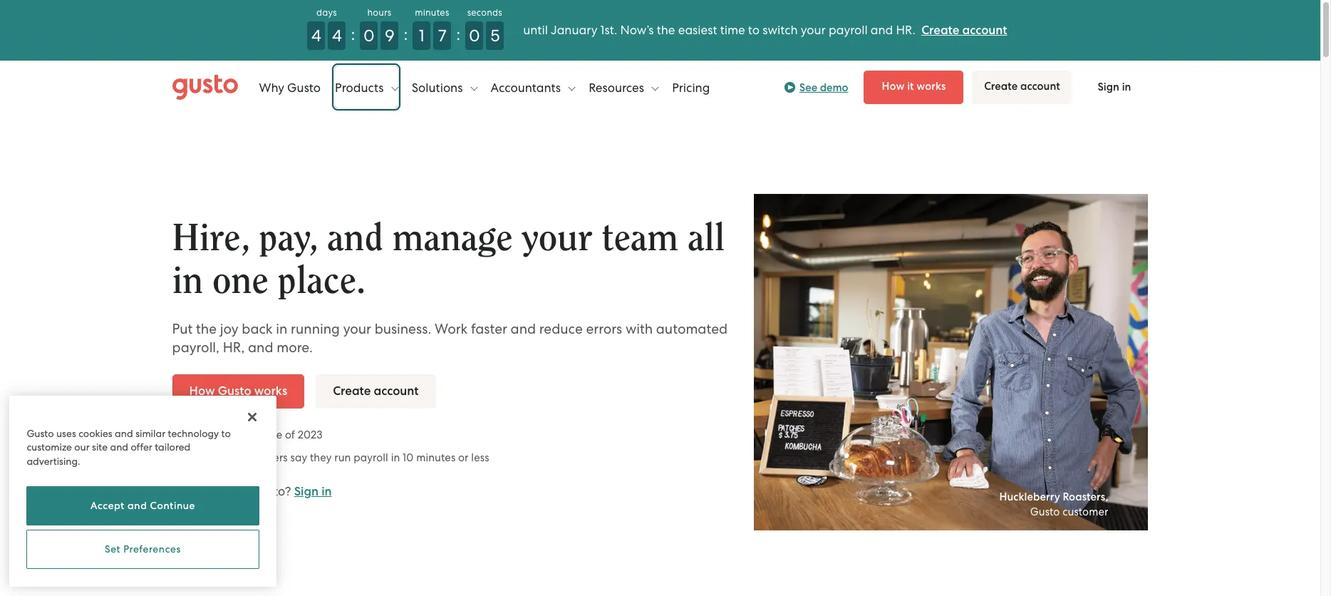 Task type: locate. For each thing, give the bounding box(es) containing it.
gusto uses cookies and similar technology to customize our site and offer tailored advertising.
[[27, 427, 231, 467]]

0 vertical spatial minutes
[[415, 7, 450, 18]]

see demo
[[800, 81, 849, 94]]

to right technology
[[221, 427, 231, 439]]

how
[[882, 80, 905, 93], [189, 383, 215, 398]]

1
[[419, 26, 425, 46]]

0 vertical spatial create account link
[[922, 23, 1008, 38]]

of
[[285, 428, 295, 441], [216, 451, 226, 464]]

1 horizontal spatial sign
[[1098, 81, 1120, 93]]

how inside how it works link
[[882, 80, 905, 93]]

: right 7
[[457, 24, 461, 44]]

and left hr.
[[871, 23, 894, 37]]

2 vertical spatial your
[[343, 321, 371, 337]]

0 horizontal spatial 0
[[364, 26, 375, 46]]

1 horizontal spatial :
[[404, 24, 408, 44]]

0 horizontal spatial to
[[221, 427, 231, 439]]

0 horizontal spatial the
[[196, 321, 217, 337]]

1 horizontal spatial the
[[657, 23, 675, 37]]

out
[[196, 451, 213, 464]]

and right accept
[[128, 500, 147, 511]]

0 horizontal spatial 4
[[228, 451, 235, 464]]

0 vertical spatial account
[[963, 23, 1008, 38]]

0 horizontal spatial :
[[351, 24, 355, 44]]

customers
[[237, 451, 288, 464]]

payroll,
[[172, 339, 220, 355]]

resources
[[589, 80, 647, 94]]

reduce
[[540, 321, 583, 337]]

1 horizontal spatial your
[[522, 219, 593, 257]]

uses
[[56, 427, 76, 439]]

2 horizontal spatial your
[[801, 23, 826, 37]]

how it works
[[882, 80, 946, 93]]

account
[[963, 23, 1008, 38], [1021, 80, 1061, 93], [374, 383, 419, 398]]

set
[[105, 544, 121, 555]]

with
[[626, 321, 653, 337]]

1 horizontal spatial works
[[917, 80, 946, 93]]

gusto down huckleberry
[[1031, 506, 1060, 518]]

how for how it works
[[882, 80, 905, 93]]

gusto image image
[[754, 194, 1149, 531]]

your inside until january 1st. now's the easiest time to switch your payroll and hr. create account
[[801, 23, 826, 37]]

pay,
[[259, 219, 318, 257]]

2 horizontal spatial account
[[1021, 80, 1061, 93]]

2 vertical spatial account
[[374, 383, 419, 398]]

manage
[[392, 219, 513, 257]]

1 horizontal spatial sign in link
[[1081, 71, 1149, 103]]

see
[[800, 81, 818, 94]]

say
[[290, 451, 307, 464]]

payroll
[[829, 23, 868, 37], [354, 451, 388, 464]]

to
[[748, 23, 760, 37], [221, 427, 231, 439]]

1 horizontal spatial 0
[[469, 26, 480, 46]]

technology
[[168, 427, 219, 439]]

demo
[[820, 81, 849, 94]]

1 vertical spatial works
[[254, 383, 287, 398]]

1 horizontal spatial account
[[963, 23, 1008, 38]]

account inside main element
[[1021, 80, 1061, 93]]

: for 9
[[404, 24, 408, 44]]

2 horizontal spatial create
[[985, 80, 1018, 93]]

: left 1
[[404, 24, 408, 44]]

minutes
[[415, 7, 450, 18], [416, 451, 456, 464]]

seconds
[[467, 7, 503, 18]]

create account inside main element
[[985, 80, 1061, 93]]

how inside how gusto works link
[[189, 383, 215, 398]]

gusto?
[[252, 484, 291, 498]]

0 horizontal spatial payroll
[[354, 451, 388, 464]]

1 vertical spatial of
[[216, 451, 226, 464]]

the right now's
[[657, 23, 675, 37]]

how left it
[[882, 80, 905, 93]]

how up technology
[[189, 383, 215, 398]]

and
[[871, 23, 894, 37], [327, 219, 383, 257], [511, 321, 536, 337], [248, 339, 273, 355], [115, 427, 133, 439], [110, 441, 128, 453], [128, 500, 147, 511]]

3 : from the left
[[457, 24, 461, 44]]

and up offer
[[115, 427, 133, 439]]

0 horizontal spatial your
[[343, 321, 371, 337]]

place.
[[278, 262, 366, 300]]

accept
[[91, 500, 125, 511]]

gusto up customize on the left
[[27, 427, 54, 439]]

2 horizontal spatial :
[[457, 24, 461, 44]]

0 horizontal spatial create account
[[333, 383, 419, 398]]

0 vertical spatial the
[[657, 23, 675, 37]]

run
[[335, 451, 351, 464]]

and inside hire, pay, and manage your team all in one place.
[[327, 219, 383, 257]]

0 horizontal spatial of
[[216, 451, 226, 464]]

of right out
[[216, 451, 226, 464]]

0 vertical spatial works
[[917, 80, 946, 93]]

0 horizontal spatial sign
[[294, 484, 319, 499]]

0 vertical spatial payroll
[[829, 23, 868, 37]]

the inside put the joy back in running your business. work faster and reduce errors with automated payroll, hr, and more.
[[196, 321, 217, 337]]

: left 9
[[351, 24, 355, 44]]

works right it
[[917, 80, 946, 93]]

the up payroll,
[[196, 321, 217, 337]]

create
[[922, 23, 960, 38], [985, 80, 1018, 93], [333, 383, 371, 398]]

why
[[259, 80, 284, 94]]

0 left 9
[[364, 26, 375, 46]]

your inside put the joy back in running your business. work faster and reduce errors with automated payroll, hr, and more.
[[343, 321, 371, 337]]

0
[[364, 26, 375, 46], [469, 26, 480, 46]]

1 vertical spatial your
[[522, 219, 593, 257]]

works
[[917, 80, 946, 93], [254, 383, 287, 398]]

gusto inside gusto uses cookies and similar technology to customize our site and offer tailored advertising.
[[27, 427, 54, 439]]

4
[[312, 26, 321, 46], [332, 26, 342, 46], [228, 451, 235, 464]]

minutes left or
[[416, 451, 456, 464]]

put the joy back in running your business. work faster and reduce errors with automated payroll, hr, and more.
[[172, 321, 728, 355]]

0 for 9
[[364, 26, 375, 46]]

works up software
[[254, 383, 287, 398]]

0 vertical spatial how
[[882, 80, 905, 93]]

1 horizontal spatial create
[[922, 23, 960, 38]]

payroll right run
[[354, 451, 388, 464]]

solutions button
[[412, 66, 478, 109]]

1 vertical spatial create
[[985, 80, 1018, 93]]

payroll
[[201, 428, 235, 441]]

pricing
[[672, 80, 710, 94]]

0 left 5
[[469, 26, 480, 46]]

0 vertical spatial sign
[[1098, 81, 1120, 93]]

2 0 from the left
[[469, 26, 480, 46]]

tiny image
[[789, 85, 794, 90]]

your
[[801, 23, 826, 37], [522, 219, 593, 257], [343, 321, 371, 337]]

set preferences
[[105, 544, 181, 555]]

roasters,
[[1063, 491, 1109, 503]]

sign
[[1098, 81, 1120, 93], [294, 484, 319, 499]]

works for how it works
[[917, 80, 946, 93]]

sign in link
[[1081, 71, 1149, 103], [294, 484, 332, 499]]

1 : from the left
[[351, 24, 355, 44]]

already using gusto? sign in
[[172, 484, 332, 499]]

1 horizontal spatial how
[[882, 80, 905, 93]]

and inside until january 1st. now's the easiest time to switch your payroll and hr. create account
[[871, 23, 894, 37]]

1 horizontal spatial of
[[285, 428, 295, 441]]

advertising.
[[27, 455, 80, 467]]

to right time
[[748, 23, 760, 37]]

hire, pay, and manage your team all in one place.
[[172, 219, 725, 300]]

0 horizontal spatial works
[[254, 383, 287, 398]]

0 vertical spatial create
[[922, 23, 960, 38]]

1 vertical spatial the
[[196, 321, 217, 337]]

0 horizontal spatial how
[[189, 383, 215, 398]]

until january 1st. now's the easiest time to switch your payroll and hr. create account
[[523, 23, 1008, 38]]

and down 'back'
[[248, 339, 273, 355]]

0 horizontal spatial account
[[374, 383, 419, 398]]

works inside main element
[[917, 80, 946, 93]]

0 vertical spatial your
[[801, 23, 826, 37]]

1 horizontal spatial create account
[[985, 80, 1061, 93]]

1 vertical spatial minutes
[[416, 451, 456, 464]]

minutes up 1
[[415, 7, 450, 18]]

faster
[[471, 321, 508, 337]]

tailored
[[155, 441, 191, 453]]

:
[[351, 24, 355, 44], [404, 24, 408, 44], [457, 24, 461, 44]]

online payroll services, hr, and benefits | gusto image
[[172, 75, 238, 100]]

create inside main element
[[985, 80, 1018, 93]]

joy
[[220, 321, 239, 337]]

switch
[[763, 23, 798, 37]]

2 : from the left
[[404, 24, 408, 44]]

create account link
[[922, 23, 1008, 38], [973, 71, 1073, 104], [316, 374, 436, 408]]

sign inside main element
[[1098, 81, 1120, 93]]

to inside gusto uses cookies and similar technology to customize our site and offer tailored advertising.
[[221, 427, 231, 439]]

1 vertical spatial sign in link
[[294, 484, 332, 499]]

1 horizontal spatial to
[[748, 23, 760, 37]]

gusto right why at the top left of page
[[287, 80, 321, 94]]

1 vertical spatial to
[[221, 427, 231, 439]]

customer
[[1063, 506, 1109, 518]]

products button
[[335, 66, 399, 109]]

gusto inside main element
[[287, 80, 321, 94]]

and up place.
[[327, 219, 383, 257]]

of left 2023
[[285, 428, 295, 441]]

products
[[335, 80, 387, 94]]

1 0 from the left
[[364, 26, 375, 46]]

0 vertical spatial sign in link
[[1081, 71, 1149, 103]]

gusto inside huckleberry roasters, gusto customer
[[1031, 506, 1060, 518]]

2 vertical spatial create
[[333, 383, 371, 398]]

1st.
[[601, 23, 618, 37]]

0 vertical spatial create account
[[985, 80, 1061, 93]]

0 vertical spatial to
[[748, 23, 760, 37]]

1 vertical spatial account
[[1021, 80, 1061, 93]]

1 vertical spatial how
[[189, 383, 215, 398]]

payroll left hr.
[[829, 23, 868, 37]]

1 horizontal spatial payroll
[[829, 23, 868, 37]]

works for how gusto works
[[254, 383, 287, 398]]



Task type: describe. For each thing, give the bounding box(es) containing it.
accept and continue button
[[27, 486, 259, 525]]

sign in
[[1098, 81, 1132, 93]]

how for how gusto works
[[189, 383, 215, 398]]

and inside button
[[128, 500, 147, 511]]

work
[[435, 321, 468, 337]]

1 horizontal spatial 4
[[312, 26, 321, 46]]

business.
[[375, 321, 432, 337]]

already
[[172, 484, 216, 498]]

1 vertical spatial create account link
[[973, 71, 1073, 104]]

it
[[908, 80, 914, 93]]

team
[[602, 219, 679, 257]]

using
[[219, 484, 249, 498]]

7
[[438, 26, 447, 46]]

hr,
[[223, 339, 245, 355]]

1 vertical spatial payroll
[[354, 451, 388, 464]]

9
[[385, 26, 395, 46]]

and right the site
[[110, 441, 128, 453]]

in inside put the joy back in running your business. work faster and reduce errors with automated payroll, hr, and more.
[[276, 321, 288, 337]]

until
[[523, 23, 548, 37]]

hr.
[[896, 23, 916, 37]]

2 vertical spatial create account link
[[316, 374, 436, 408]]

hours
[[367, 7, 392, 18]]

the inside until january 1st. now's the easiest time to switch your payroll and hr. create account
[[657, 23, 675, 37]]

main element
[[172, 66, 1149, 109]]

gusto down hr,
[[218, 383, 251, 398]]

put
[[172, 321, 193, 337]]

easiest
[[678, 23, 718, 37]]

accountants
[[491, 80, 564, 94]]

more.
[[277, 339, 313, 355]]

set preferences button
[[27, 530, 259, 569]]

how it works link
[[864, 71, 964, 104]]

1 vertical spatial create account
[[333, 383, 419, 398]]

pricing link
[[672, 66, 710, 109]]

running
[[291, 321, 340, 337]]

in inside hire, pay, and manage your team all in one place.
[[172, 262, 203, 300]]

cookies
[[79, 427, 112, 439]]

3 out of 4 customers say they run payroll in 10 minutes or less
[[185, 451, 489, 464]]

back
[[242, 321, 273, 337]]

customize
[[27, 441, 72, 453]]

time
[[721, 23, 745, 37]]

similar
[[136, 427, 165, 439]]

#1 payroll software of 2023
[[185, 428, 323, 441]]

0 horizontal spatial sign in link
[[294, 484, 332, 499]]

payroll inside until january 1st. now's the easiest time to switch your payroll and hr. create account
[[829, 23, 868, 37]]

errors
[[586, 321, 623, 337]]

one
[[212, 262, 269, 300]]

huckleberry roasters, gusto customer
[[1000, 491, 1109, 518]]

why gusto
[[259, 80, 321, 94]]

accountants button
[[491, 66, 576, 109]]

huckleberry
[[1000, 491, 1061, 503]]

hire,
[[172, 219, 250, 257]]

solutions
[[412, 80, 466, 94]]

to inside until january 1st. now's the easiest time to switch your payroll and hr. create account
[[748, 23, 760, 37]]

10
[[403, 451, 414, 464]]

why gusto link
[[259, 66, 321, 109]]

january
[[551, 23, 598, 37]]

site
[[92, 441, 108, 453]]

less
[[471, 451, 489, 464]]

your inside hire, pay, and manage your team all in one place.
[[522, 219, 593, 257]]

or
[[458, 451, 469, 464]]

0 vertical spatial of
[[285, 428, 295, 441]]

automated
[[656, 321, 728, 337]]

preferences
[[123, 544, 181, 555]]

0 for 5
[[469, 26, 480, 46]]

0 horizontal spatial create
[[333, 383, 371, 398]]

days
[[317, 7, 337, 18]]

3
[[188, 451, 194, 464]]

now's
[[621, 23, 654, 37]]

they
[[310, 451, 332, 464]]

all
[[688, 219, 725, 257]]

1 vertical spatial sign
[[294, 484, 319, 499]]

and right 'faster'
[[511, 321, 536, 337]]

#1
[[188, 428, 198, 441]]

continue
[[150, 500, 195, 511]]

how gusto works
[[189, 383, 287, 398]]

accept and continue
[[91, 500, 195, 511]]

: for 7
[[457, 24, 461, 44]]

see demo link
[[784, 79, 849, 96]]

resources button
[[589, 66, 659, 109]]

software
[[237, 428, 282, 441]]

2023
[[298, 428, 323, 441]]

5
[[491, 26, 500, 46]]

: for 4
[[351, 24, 355, 44]]

sign in link inside main element
[[1081, 71, 1149, 103]]

our
[[74, 441, 90, 453]]

2 horizontal spatial 4
[[332, 26, 342, 46]]

offer
[[131, 441, 152, 453]]

how gusto works link
[[172, 374, 305, 408]]



Task type: vqa. For each thing, say whether or not it's contained in the screenshot.


